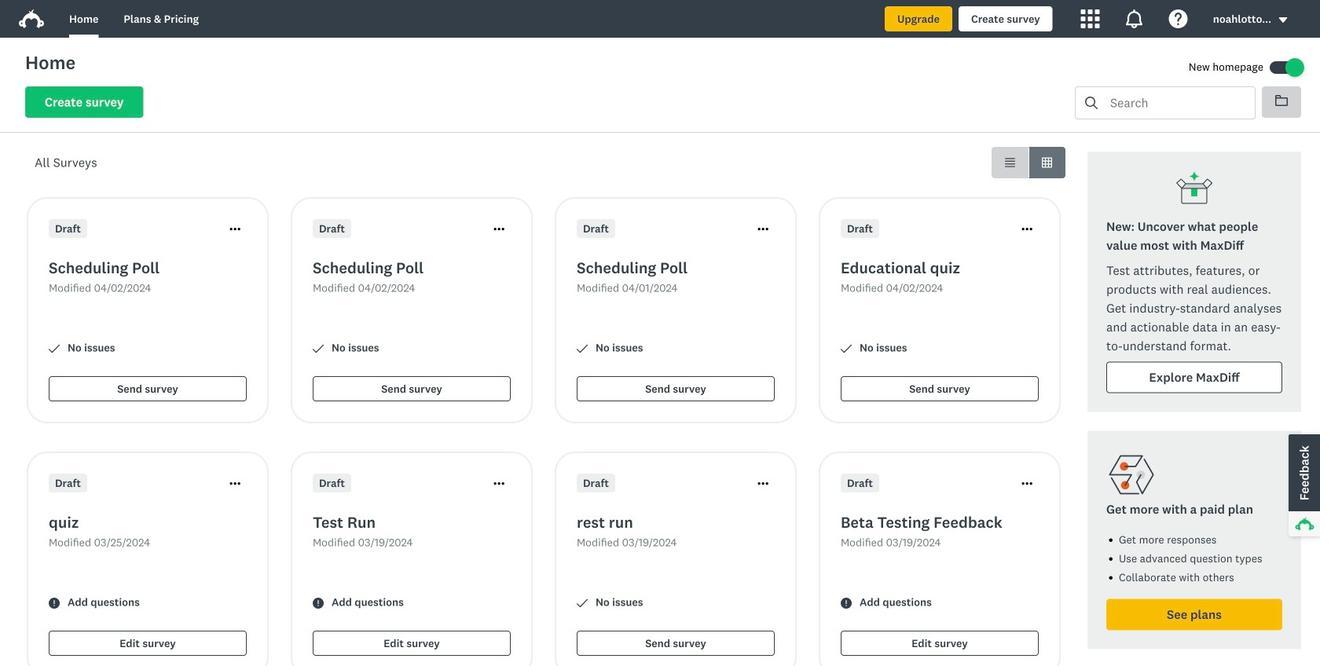 Task type: vqa. For each thing, say whether or not it's contained in the screenshot.
second Folders icon from the bottom of the page
no



Task type: locate. For each thing, give the bounding box(es) containing it.
2 horizontal spatial warning image
[[841, 598, 852, 609]]

notification center icon image
[[1125, 9, 1144, 28]]

dropdown arrow icon image
[[1278, 15, 1289, 26], [1279, 17, 1287, 23]]

2 no issues image from the left
[[577, 343, 588, 354]]

0 horizontal spatial no issues image
[[49, 343, 60, 354]]

1 vertical spatial no issues image
[[577, 598, 588, 609]]

group
[[992, 147, 1066, 178]]

0 horizontal spatial warning image
[[49, 598, 60, 609]]

no issues image
[[49, 343, 60, 354], [577, 343, 588, 354], [841, 343, 852, 354]]

1 no issues image from the left
[[49, 343, 60, 354]]

1 horizontal spatial no issues image
[[577, 343, 588, 354]]

response based pricing icon image
[[1106, 450, 1157, 500]]

brand logo image
[[19, 6, 44, 31], [19, 9, 44, 28]]

warning image
[[49, 598, 60, 609], [313, 598, 324, 609], [841, 598, 852, 609]]

products icon image
[[1081, 9, 1100, 28], [1081, 9, 1100, 28]]

no issues image
[[313, 343, 324, 354], [577, 598, 588, 609]]

0 vertical spatial no issues image
[[313, 343, 324, 354]]

Search text field
[[1098, 87, 1255, 119]]

1 horizontal spatial no issues image
[[577, 598, 588, 609]]

2 horizontal spatial no issues image
[[841, 343, 852, 354]]

folders image
[[1275, 95, 1288, 106]]

0 horizontal spatial no issues image
[[313, 343, 324, 354]]

3 warning image from the left
[[841, 598, 852, 609]]

2 brand logo image from the top
[[19, 9, 44, 28]]

1 horizontal spatial warning image
[[313, 598, 324, 609]]



Task type: describe. For each thing, give the bounding box(es) containing it.
1 warning image from the left
[[49, 598, 60, 609]]

search image
[[1085, 97, 1098, 109]]

max diff icon image
[[1176, 171, 1213, 208]]

search image
[[1085, 97, 1098, 109]]

1 brand logo image from the top
[[19, 6, 44, 31]]

help icon image
[[1169, 9, 1188, 28]]

3 no issues image from the left
[[841, 343, 852, 354]]

2 warning image from the left
[[313, 598, 324, 609]]

folders image
[[1275, 94, 1288, 107]]



